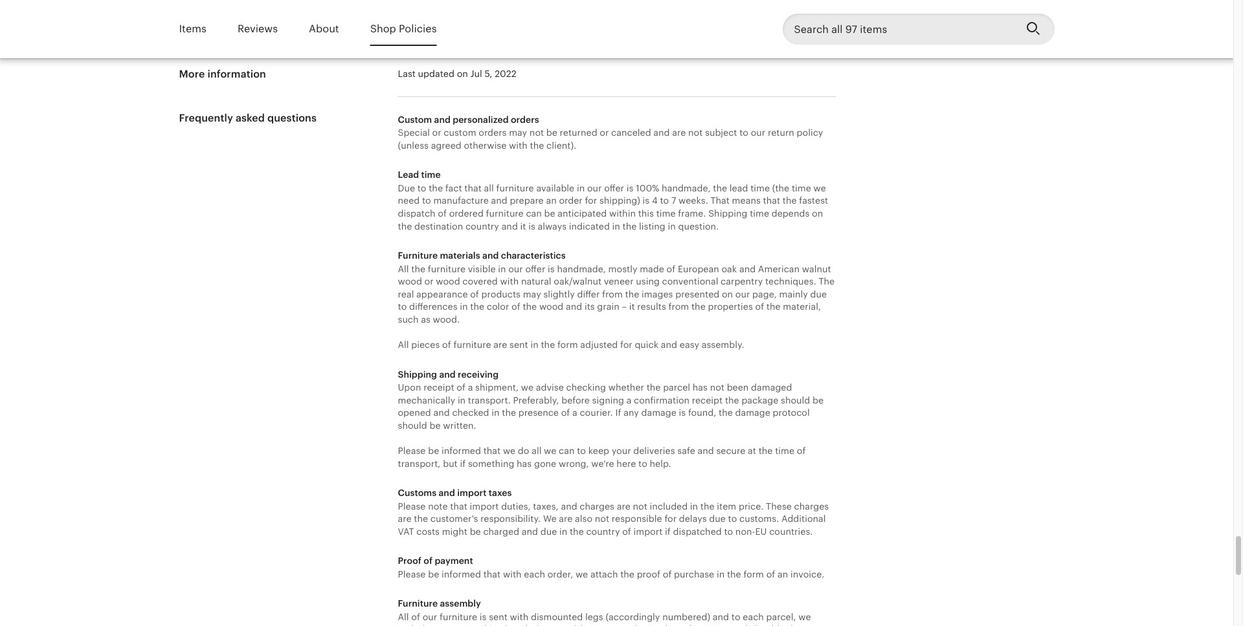 Task type: locate. For each thing, give the bounding box(es) containing it.
that for proof of payment please be informed that with each order, we attach the proof of purchase in the form of an invoice.
[[484, 570, 501, 580]]

it inside "lead time due to the fact that all furniture available in our offer is 100% handmade, the lead time (the time we need to manufacture and prepare an order for shipping) is 4 to 7 weeks. that means that the fastest dispatch of ordered furniture can be anticipated within this time frame. shipping time depends on the destination country and it is always indicated in the listing in question."
[[520, 221, 526, 232]]

delays
[[679, 514, 707, 525]]

that inside customs and import taxes please note that import duties, taxes, and charges are not included in the item price. these charges are the customer's responsibility. we are also not responsible for delays due to customs. additional vat costs might be charged and due in the country of import if dispatched to non-eu countries.
[[450, 502, 467, 512]]

an inside 'proof of payment please be informed that with each order, we attach the proof of purchase in the form of an invoice.'
[[778, 570, 788, 580]]

1 vertical spatial policy
[[797, 128, 823, 138]]

shipping down that
[[709, 209, 748, 219]]

1 vertical spatial due
[[709, 514, 726, 525]]

handmade,
[[662, 183, 711, 194], [557, 264, 606, 274]]

1 horizontal spatial if
[[665, 527, 671, 537]]

products
[[482, 289, 521, 300]]

0 horizontal spatial form
[[558, 340, 578, 350]]

assembly
[[440, 599, 481, 610], [547, 625, 588, 627]]

our up include
[[423, 613, 437, 623]]

a
[[468, 383, 473, 393], [627, 396, 632, 406], [572, 408, 578, 419], [433, 625, 438, 627]]

of inside "lead time due to the fact that all furniture available in our offer is 100% handmade, the lead time (the time we need to manufacture and prepare an order for shipping) is 4 to 7 weeks. that means that the fastest dispatch of ordered furniture can be anticipated within this time frame. shipping time depends on the destination country and it is always indicated in the listing in question."
[[438, 209, 447, 219]]

1 informed from the top
[[442, 446, 481, 457]]

always
[[538, 221, 567, 232]]

1 vertical spatial shipping
[[398, 370, 437, 380]]

and up note
[[439, 488, 455, 499]]

be up 'transport,'
[[428, 446, 439, 457]]

we inside furniture assembly all of our furniture is sent with dismounted legs (accordingly numbered) and to each parcel, we include a mounting kit. the whole assembly is extremely simple and intuitive and should take n
[[799, 613, 811, 623]]

0 vertical spatial shipping
[[709, 209, 748, 219]]

the down also
[[570, 527, 584, 537]]

2 horizontal spatial should
[[781, 396, 810, 406]]

are inside custom and personalized orders special or custom orders may not be returned or canceled and are not subject to our return policy (unless agreed otherwise with the client).
[[672, 128, 686, 138]]

1 horizontal spatial each
[[743, 613, 764, 623]]

all
[[484, 183, 494, 194], [532, 446, 542, 457]]

0 vertical spatial policy
[[219, 23, 249, 36]]

may
[[509, 128, 527, 138], [523, 289, 541, 300]]

1 furniture from the top
[[398, 251, 438, 261]]

1 vertical spatial assembly
[[547, 625, 588, 627]]

gone
[[534, 459, 556, 469]]

1 horizontal spatial assembly
[[547, 625, 588, 627]]

0 horizontal spatial offer
[[526, 264, 546, 274]]

0 vertical spatial it
[[520, 221, 526, 232]]

informed down payment
[[442, 570, 481, 580]]

indicated
[[569, 221, 610, 232]]

if right 'but'
[[460, 459, 466, 469]]

time up means
[[751, 183, 770, 194]]

1 vertical spatial can
[[559, 446, 575, 457]]

1 vertical spatial may
[[523, 289, 541, 300]]

real
[[398, 289, 414, 300]]

0 vertical spatial assembly
[[440, 599, 481, 610]]

should up "protocol"
[[781, 396, 810, 406]]

0 horizontal spatial for
[[585, 196, 597, 206]]

conventional
[[662, 277, 718, 287]]

properties
[[708, 302, 753, 312]]

for inside customs and import taxes please note that import duties, taxes, and charges are not included in the item price. these charges are the customer's responsibility. we are also not responsible for delays due to customs. additional vat costs might be charged and due in the country of import if dispatched to non-eu countries.
[[665, 514, 677, 525]]

0 vertical spatial informed
[[442, 446, 481, 457]]

1 damage from the left
[[641, 408, 677, 419]]

0 horizontal spatial on
[[457, 69, 468, 79]]

2 charges from the left
[[794, 502, 829, 512]]

1 horizontal spatial can
[[559, 446, 575, 457]]

furniture up mounting
[[440, 613, 477, 623]]

informed
[[442, 446, 481, 457], [442, 570, 481, 580]]

0 vertical spatial form
[[558, 340, 578, 350]]

1 horizontal spatial it
[[629, 302, 635, 312]]

be inside customs and import taxes please note that import duties, taxes, and charges are not included in the item price. these charges are the customer's responsibility. we are also not responsible for delays due to customs. additional vat costs might be charged and due in the country of import if dispatched to non-eu countries.
[[470, 527, 481, 537]]

due
[[811, 289, 827, 300], [709, 514, 726, 525], [541, 527, 557, 537]]

with inside furniture assembly all of our furniture is sent with dismounted legs (accordingly numbered) and to each parcel, we include a mounting kit. the whole assembly is extremely simple and intuitive and should take n
[[510, 613, 529, 623]]

all up manufacture
[[484, 183, 494, 194]]

0 horizontal spatial charges
[[580, 502, 615, 512]]

with
[[509, 140, 528, 151], [500, 277, 519, 287], [503, 570, 522, 580], [510, 613, 529, 623]]

and down responsibility. at the bottom of the page
[[522, 527, 538, 537]]

deliveries
[[634, 446, 675, 457]]

1 horizontal spatial should
[[751, 625, 780, 627]]

page,
[[753, 289, 777, 300]]

0 vertical spatial the
[[819, 277, 835, 287]]

may inside custom and personalized orders special or custom orders may not be returned or canceled and are not subject to our return policy (unless agreed otherwise with the client).
[[509, 128, 527, 138]]

0 horizontal spatial should
[[398, 421, 427, 431]]

to right here
[[639, 459, 648, 469]]

each
[[524, 570, 545, 580], [743, 613, 764, 623]]

1 please from the top
[[398, 446, 426, 457]]

each inside furniture assembly all of our furniture is sent with dismounted legs (accordingly numbered) and to each parcel, we include a mounting kit. the whole assembly is extremely simple and intuitive and should take n
[[743, 613, 764, 623]]

0 horizontal spatial handmade,
[[557, 264, 606, 274]]

policy inside custom and personalized orders special or custom orders may not be returned or canceled and are not subject to our return policy (unless agreed otherwise with the client).
[[797, 128, 823, 138]]

to inside custom and personalized orders special or custom orders may not be returned or canceled and are not subject to our return policy (unless agreed otherwise with the client).
[[740, 128, 749, 138]]

may right custom
[[509, 128, 527, 138]]

please inside customs and import taxes please note that import duties, taxes, and charges are not included in the item price. these charges are the customer's responsibility. we are also not responsible for delays due to customs. additional vat costs might be charged and due in the country of import if dispatched to non-eu countries.
[[398, 502, 426, 512]]

frequently asked questions
[[179, 112, 317, 124]]

policy
[[219, 23, 249, 36], [797, 128, 823, 138]]

0 vertical spatial handmade,
[[662, 183, 711, 194]]

1 horizontal spatial handmade,
[[662, 183, 711, 194]]

be right 'package'
[[813, 396, 824, 406]]

orders up the 'otherwise'
[[479, 128, 507, 138]]

5,
[[485, 69, 492, 79]]

we
[[543, 514, 557, 525]]

with inside 'proof of payment please be informed that with each order, we attach the proof of purchase in the form of an invoice.'
[[503, 570, 522, 580]]

charges up "additional"
[[794, 502, 829, 512]]

0 vertical spatial for
[[585, 196, 597, 206]]

all for all pieces of furniture are sent in the form adjusted for quick and easy assembly.
[[398, 340, 409, 350]]

or up appearance
[[425, 277, 434, 287]]

for up "anticipated"
[[585, 196, 597, 206]]

sent up kit.
[[489, 613, 508, 623]]

1 vertical spatial sent
[[489, 613, 508, 623]]

not
[[530, 128, 544, 138], [688, 128, 703, 138], [710, 383, 725, 393], [633, 502, 647, 512], [595, 514, 609, 525]]

from up grain
[[602, 289, 623, 300]]

invoice.
[[791, 570, 825, 580]]

3 please from the top
[[398, 570, 426, 580]]

0 vertical spatial should
[[781, 396, 810, 406]]

1 vertical spatial please
[[398, 502, 426, 512]]

can down the prepare on the left
[[526, 209, 542, 219]]

damage
[[641, 408, 677, 419], [735, 408, 771, 419]]

0 vertical spatial please
[[398, 446, 426, 457]]

furniture for furniture materials and characteristics
[[398, 251, 438, 261]]

0 horizontal spatial country
[[466, 221, 499, 232]]

2 vertical spatial all
[[398, 613, 409, 623]]

it right –
[[629, 302, 635, 312]]

may down natural
[[523, 289, 541, 300]]

is left found,
[[679, 408, 686, 419]]

for down included
[[665, 514, 677, 525]]

1 horizontal spatial offer
[[604, 183, 624, 194]]

furniture up include
[[398, 599, 438, 610]]

not left been at the right bottom of the page
[[710, 383, 725, 393]]

sent
[[510, 340, 528, 350], [489, 613, 508, 623]]

should
[[781, 396, 810, 406], [398, 421, 427, 431], [751, 625, 780, 627]]

has inside upon receipt of a shipment, we advise checking whether the parcel has not been damaged mechanically in transport. preferably, before signing a confirmation receipt the package should be opened and checked in the presence of a courier. if any damage is found, the damage protocol should be written.
[[693, 383, 708, 393]]

the right purchase
[[727, 570, 741, 580]]

can inside "lead time due to the fact that all furniture available in our offer is 100% handmade, the lead time (the time we need to manufacture and prepare an order for shipping) is 4 to 7 weeks. that means that the fastest dispatch of ordered furniture can be anticipated within this time frame. shipping time depends on the destination country and it is always indicated in the listing in question."
[[526, 209, 542, 219]]

our down characteristics
[[509, 264, 523, 274]]

material,
[[783, 302, 821, 312]]

1 horizontal spatial orders
[[511, 115, 539, 125]]

due down we in the left of the page
[[541, 527, 557, 537]]

that inside please be informed that we do all we can to keep your deliveries safe and secure at the time of transport, but if something has gone wrong, we're here to help.
[[484, 446, 501, 457]]

1 horizontal spatial due
[[709, 514, 726, 525]]

made
[[640, 264, 664, 274]]

shop
[[370, 23, 396, 35]]

1 vertical spatial on
[[812, 209, 823, 219]]

carpentry
[[721, 277, 763, 287]]

1 vertical spatial all
[[398, 340, 409, 350]]

1 vertical spatial should
[[398, 421, 427, 431]]

all inside all the furniture visible in our offer is handmade, mostly made of european oak and american walnut wood or wood covered with natural oak/walnut veneer using conventional carpentry techniques. the real appearance of products may slightly differ from the images presented on our page, mainly due to differences in the color of the wood and its grain – it results from the properties of the material, such as wood.
[[398, 264, 409, 274]]

to inside all the furniture visible in our offer is handmade, mostly made of european oak and american walnut wood or wood covered with natural oak/walnut veneer using conventional carpentry techniques. the real appearance of products may slightly differ from the images presented on our page, mainly due to differences in the color of the wood and its grain – it results from the properties of the material, such as wood.
[[398, 302, 407, 312]]

include
[[398, 625, 430, 627]]

0 horizontal spatial the
[[500, 625, 516, 627]]

0 horizontal spatial from
[[602, 289, 623, 300]]

lead
[[730, 183, 748, 194]]

2 vertical spatial for
[[665, 514, 677, 525]]

and right intuitive
[[732, 625, 748, 627]]

2 vertical spatial should
[[751, 625, 780, 627]]

informed inside 'proof of payment please be informed that with each order, we attach the proof of purchase in the form of an invoice.'
[[442, 570, 481, 580]]

presence
[[519, 408, 559, 419]]

due up material,
[[811, 289, 827, 300]]

if inside please be informed that we do all we can to keep your deliveries safe and secure at the time of transport, but if something has gone wrong, we're here to help.
[[460, 459, 466, 469]]

in down appearance
[[460, 302, 468, 312]]

each left parcel,
[[743, 613, 764, 623]]

each inside 'proof of payment please be informed that with each order, we attach the proof of purchase in the form of an invoice.'
[[524, 570, 545, 580]]

with up "products"
[[500, 277, 519, 287]]

on up properties
[[722, 289, 733, 300]]

2 furniture from the top
[[398, 599, 438, 610]]

policies
[[399, 23, 437, 35]]

0 vertical spatial if
[[460, 459, 466, 469]]

with inside all the furniture visible in our offer is handmade, mostly made of european oak and american walnut wood or wood covered with natural oak/walnut veneer using conventional carpentry techniques. the real appearance of products may slightly differ from the images presented on our page, mainly due to differences in the color of the wood and its grain – it results from the properties of the material, such as wood.
[[500, 277, 519, 287]]

can
[[526, 209, 542, 219], [559, 446, 575, 457]]

personalized
[[453, 115, 509, 125]]

1 horizontal spatial form
[[744, 570, 764, 580]]

about link
[[309, 14, 339, 44]]

that for customs and import taxes please note that import duties, taxes, and charges are not included in the item price. these charges are the customer's responsibility. we are also not responsible for delays due to customs. additional vat costs might be charged and due in the country of import if dispatched to non-eu countries.
[[450, 502, 467, 512]]

4
[[652, 196, 658, 206]]

for
[[585, 196, 597, 206], [620, 340, 633, 350], [665, 514, 677, 525]]

and up carpentry
[[740, 264, 756, 274]]

our up "anticipated"
[[587, 183, 602, 194]]

0 vertical spatial each
[[524, 570, 545, 580]]

is down legs
[[590, 625, 597, 627]]

1 vertical spatial from
[[669, 302, 689, 312]]

help.
[[650, 459, 671, 469]]

1 vertical spatial country
[[586, 527, 620, 537]]

1 horizontal spatial on
[[722, 289, 733, 300]]

it
[[520, 221, 526, 232], [629, 302, 635, 312]]

0 vertical spatial an
[[546, 196, 557, 206]]

1 horizontal spatial all
[[532, 446, 542, 457]]

is up natural
[[548, 264, 555, 274]]

0 vertical spatial furniture
[[398, 251, 438, 261]]

2 horizontal spatial due
[[811, 289, 827, 300]]

1 vertical spatial the
[[500, 625, 516, 627]]

0 vertical spatial import
[[457, 488, 487, 499]]

courier.
[[580, 408, 613, 419]]

of inside please be informed that we do all we can to keep your deliveries safe and secure at the time of transport, but if something has gone wrong, we're here to help.
[[797, 446, 806, 457]]

import left the 'taxes'
[[457, 488, 487, 499]]

canceled
[[611, 128, 651, 138]]

customer's
[[431, 514, 478, 525]]

country
[[466, 221, 499, 232], [586, 527, 620, 537]]

0 horizontal spatial an
[[546, 196, 557, 206]]

results
[[637, 302, 666, 312]]

charges
[[580, 502, 615, 512], [794, 502, 829, 512]]

the down 'page,'
[[767, 302, 781, 312]]

has inside please be informed that we do all we can to keep your deliveries safe and secure at the time of transport, but if something has gone wrong, we're here to help.
[[517, 459, 532, 469]]

customs and import taxes please note that import duties, taxes, and charges are not included in the item price. these charges are the customer's responsibility. we are also not responsible for delays due to customs. additional vat costs might be charged and due in the country of import if dispatched to non-eu countries.
[[398, 488, 829, 537]]

due down item
[[709, 514, 726, 525]]

shipping inside "lead time due to the fact that all furniture available in our offer is 100% handmade, the lead time (the time we need to manufacture and prepare an order for shipping) is 4 to 7 weeks. that means that the fastest dispatch of ordered furniture can be anticipated within this time frame. shipping time depends on the destination country and it is always indicated in the listing in question."
[[709, 209, 748, 219]]

2 all from the top
[[398, 340, 409, 350]]

and up visible
[[483, 251, 499, 261]]

price.
[[739, 502, 764, 512]]

2 horizontal spatial on
[[812, 209, 823, 219]]

we up take
[[799, 613, 811, 623]]

reviews
[[238, 23, 278, 35]]

of
[[438, 209, 447, 219], [667, 264, 676, 274], [470, 289, 479, 300], [512, 302, 521, 312], [755, 302, 764, 312], [442, 340, 451, 350], [457, 383, 466, 393], [561, 408, 570, 419], [797, 446, 806, 457], [622, 527, 631, 537], [424, 557, 433, 567], [663, 570, 672, 580], [767, 570, 775, 580], [411, 613, 420, 623]]

safe
[[678, 446, 695, 457]]

please down proof
[[398, 570, 426, 580]]

as
[[421, 315, 431, 325]]

all pieces of furniture are sent in the form adjusted for quick and easy assembly.
[[398, 340, 745, 350]]

2 vertical spatial please
[[398, 570, 426, 580]]

1 horizontal spatial country
[[586, 527, 620, 537]]

kit.
[[484, 625, 498, 627]]

otherwise
[[464, 140, 507, 151]]

0 horizontal spatial all
[[484, 183, 494, 194]]

0 horizontal spatial has
[[517, 459, 532, 469]]

wood
[[398, 277, 422, 287], [436, 277, 460, 287], [539, 302, 564, 312]]

0 vertical spatial due
[[811, 289, 827, 300]]

and left its
[[566, 302, 582, 312]]

furniture inside furniture assembly all of our furniture is sent with dismounted legs (accordingly numbered) and to each parcel, we include a mounting kit. the whole assembly is extremely simple and intuitive and should take n
[[398, 599, 438, 610]]

to left parcel,
[[732, 613, 741, 623]]

upon receipt of a shipment, we advise checking whether the parcel has not been damaged mechanically in transport. preferably, before signing a confirmation receipt the package should be opened and checked in the presence of a courier. if any damage is found, the damage protocol should be written.
[[398, 383, 824, 431]]

0 horizontal spatial if
[[460, 459, 466, 469]]

each left order,
[[524, 570, 545, 580]]

we right order,
[[576, 570, 588, 580]]

that inside 'proof of payment please be informed that with each order, we attach the proof of purchase in the form of an invoice.'
[[484, 570, 501, 580]]

in down transport.
[[492, 408, 500, 419]]

found,
[[688, 408, 716, 419]]

orders right personalized
[[511, 115, 539, 125]]

offer up natural
[[526, 264, 546, 274]]

more
[[179, 68, 205, 80]]

1 vertical spatial handmade,
[[557, 264, 606, 274]]

handmade, up 'oak/walnut'
[[557, 264, 606, 274]]

all left pieces
[[398, 340, 409, 350]]

we inside "lead time due to the fact that all furniture available in our offer is 100% handmade, the lead time (the time we need to manufacture and prepare an order for shipping) is 4 to 7 weeks. that means that the fastest dispatch of ordered furniture can be anticipated within this time frame. shipping time depends on the destination country and it is always indicated in the listing in question."
[[814, 183, 826, 194]]

are
[[672, 128, 686, 138], [494, 340, 507, 350], [617, 502, 631, 512], [398, 514, 412, 525], [559, 514, 573, 525]]

2 horizontal spatial for
[[665, 514, 677, 525]]

1 vertical spatial each
[[743, 613, 764, 623]]

our inside "lead time due to the fact that all furniture available in our offer is 100% handmade, the lead time (the time we need to manufacture and prepare an order for shipping) is 4 to 7 weeks. that means that the fastest dispatch of ordered furniture can be anticipated within this time frame. shipping time depends on the destination country and it is always indicated in the listing in question."
[[587, 183, 602, 194]]

1 vertical spatial an
[[778, 570, 788, 580]]

furniture down destination
[[398, 251, 438, 261]]

0 vertical spatial orders
[[511, 115, 539, 125]]

the inside all the furniture visible in our offer is handmade, mostly made of european oak and american walnut wood or wood covered with natural oak/walnut veneer using conventional carpentry techniques. the real appearance of products may slightly differ from the images presented on our page, mainly due to differences in the color of the wood and its grain – it results from the properties of the material, such as wood.
[[819, 277, 835, 287]]

time up 'fastest'
[[792, 183, 811, 194]]

0 vertical spatial receipt
[[424, 383, 454, 393]]

the left item
[[701, 502, 715, 512]]

not left subject
[[688, 128, 703, 138]]

0 vertical spatial offer
[[604, 183, 624, 194]]

mounting
[[440, 625, 482, 627]]

be inside 'proof of payment please be informed that with each order, we attach the proof of purchase in the form of an invoice.'
[[428, 570, 439, 580]]

assembly up mounting
[[440, 599, 481, 610]]

on down 'fastest'
[[812, 209, 823, 219]]

not inside upon receipt of a shipment, we advise checking whether the parcel has not been damaged mechanically in transport. preferably, before signing a confirmation receipt the package should be opened and checked in the presence of a courier. if any damage is found, the damage protocol should be written.
[[710, 383, 725, 393]]

1 vertical spatial has
[[517, 459, 532, 469]]

all inside furniture assembly all of our furniture is sent with dismounted legs (accordingly numbered) and to each parcel, we include a mounting kit. the whole assembly is extremely simple and intuitive and should take n
[[398, 613, 409, 623]]

shipping up upon
[[398, 370, 437, 380]]

custom and personalized orders special or custom orders may not be returned or canceled and are not subject to our return policy (unless agreed otherwise with the client).
[[398, 115, 823, 151]]

or inside all the furniture visible in our offer is handmade, mostly made of european oak and american walnut wood or wood covered with natural oak/walnut veneer using conventional carpentry techniques. the real appearance of products may slightly differ from the images presented on our page, mainly due to differences in the color of the wood and its grain – it results from the properties of the material, such as wood.
[[425, 277, 434, 287]]

payment
[[435, 557, 473, 567]]

simple
[[645, 625, 673, 627]]

in up the checked
[[458, 396, 466, 406]]

1 horizontal spatial for
[[620, 340, 633, 350]]

1 horizontal spatial has
[[693, 383, 708, 393]]

that up 'customer's'
[[450, 502, 467, 512]]

and up custom
[[434, 115, 451, 125]]

please inside 'proof of payment please be informed that with each order, we attach the proof of purchase in the form of an invoice.'
[[398, 570, 426, 580]]

should inside furniture assembly all of our furniture is sent with dismounted legs (accordingly numbered) and to each parcel, we include a mounting kit. the whole assembly is extremely simple and intuitive and should take n
[[751, 625, 780, 627]]

package
[[742, 396, 779, 406]]

with up whole
[[510, 613, 529, 623]]

to up wrong, at the left of the page
[[577, 446, 586, 457]]

1 vertical spatial if
[[665, 527, 671, 537]]

0 vertical spatial all
[[484, 183, 494, 194]]

0 horizontal spatial wood
[[398, 277, 422, 287]]

2 vertical spatial due
[[541, 527, 557, 537]]

all up real
[[398, 264, 409, 274]]

and left the prepare on the left
[[491, 196, 508, 206]]

if down included
[[665, 527, 671, 537]]

furniture down 'materials'
[[428, 264, 466, 274]]

on
[[457, 69, 468, 79], [812, 209, 823, 219], [722, 289, 733, 300]]

0 vertical spatial all
[[398, 264, 409, 274]]

2 vertical spatial import
[[634, 527, 663, 537]]

2 informed from the top
[[442, 570, 481, 580]]

on inside all the furniture visible in our offer is handmade, mostly made of european oak and american walnut wood or wood covered with natural oak/walnut veneer using conventional carpentry techniques. the real appearance of products may slightly differ from the images presented on our page, mainly due to differences in the color of the wood and its grain – it results from the properties of the material, such as wood.
[[722, 289, 733, 300]]

0 horizontal spatial it
[[520, 221, 526, 232]]

of inside furniture assembly all of our furniture is sent with dismounted legs (accordingly numbered) and to each parcel, we include a mounting kit. the whole assembly is extremely simple and intuitive and should take n
[[411, 613, 420, 623]]

with inside custom and personalized orders special or custom orders may not be returned or canceled and are not subject to our return policy (unless agreed otherwise with the client).
[[509, 140, 528, 151]]

be up always
[[544, 209, 555, 219]]

on left "jul"
[[457, 69, 468, 79]]

2 please from the top
[[398, 502, 426, 512]]

we inside upon receipt of a shipment, we advise checking whether the parcel has not been damaged mechanically in transport. preferably, before signing a confirmation receipt the package should be opened and checked in the presence of a courier. if any damage is found, the damage protocol should be written.
[[521, 383, 534, 393]]

dispatched
[[673, 527, 722, 537]]

1 horizontal spatial an
[[778, 570, 788, 580]]

a inside furniture assembly all of our furniture is sent with dismounted legs (accordingly numbered) and to each parcel, we include a mounting kit. the whole assembly is extremely simple and intuitive and should take n
[[433, 625, 438, 627]]

may inside all the furniture visible in our offer is handmade, mostly made of european oak and american walnut wood or wood covered with natural oak/walnut veneer using conventional carpentry techniques. the real appearance of products may slightly differ from the images presented on our page, mainly due to differences in the color of the wood and its grain – it results from the properties of the material, such as wood.
[[523, 289, 541, 300]]

0 vertical spatial has
[[693, 383, 708, 393]]

all
[[398, 264, 409, 274], [398, 340, 409, 350], [398, 613, 409, 623]]

handmade, inside all the furniture visible in our offer is handmade, mostly made of european oak and american walnut wood or wood covered with natural oak/walnut veneer using conventional carpentry techniques. the real appearance of products may slightly differ from the images presented on our page, mainly due to differences in the color of the wood and its grain – it results from the properties of the material, such as wood.
[[557, 264, 606, 274]]

0 horizontal spatial sent
[[489, 613, 508, 623]]

the up real
[[411, 264, 426, 274]]

1 all from the top
[[398, 264, 409, 274]]

0 horizontal spatial each
[[524, 570, 545, 580]]

please up 'transport,'
[[398, 446, 426, 457]]

0 horizontal spatial shipping
[[398, 370, 437, 380]]

1 horizontal spatial the
[[819, 277, 835, 287]]

that down charged
[[484, 570, 501, 580]]

1 vertical spatial form
[[744, 570, 764, 580]]

duties,
[[501, 502, 531, 512]]

0 horizontal spatial can
[[526, 209, 542, 219]]

3 all from the top
[[398, 613, 409, 623]]

1 horizontal spatial from
[[669, 302, 689, 312]]

it inside all the furniture visible in our offer is handmade, mostly made of european oak and american walnut wood or wood covered with natural oak/walnut veneer using conventional carpentry techniques. the real appearance of products may slightly differ from the images presented on our page, mainly due to differences in the color of the wood and its grain – it results from the properties of the material, such as wood.
[[629, 302, 635, 312]]

an inside "lead time due to the fact that all furniture available in our offer is 100% handmade, the lead time (the time we need to manufacture and prepare an order for shipping) is 4 to 7 weeks. that means that the fastest dispatch of ordered furniture can be anticipated within this time frame. shipping time depends on the destination country and it is always indicated in the listing in question."
[[546, 196, 557, 206]]

policy right return
[[797, 128, 823, 138]]

Search all 97 items text field
[[783, 14, 1016, 45]]



Task type: describe. For each thing, give the bounding box(es) containing it.
and up intuitive
[[713, 613, 729, 623]]

attach
[[591, 570, 618, 580]]

upon
[[398, 383, 421, 393]]

2 damage from the left
[[735, 408, 771, 419]]

quick
[[635, 340, 659, 350]]

1 charges from the left
[[580, 502, 615, 512]]

ordered
[[449, 209, 484, 219]]

taxes
[[489, 488, 512, 499]]

all inside please be informed that we do all we can to keep your deliveries safe and secure at the time of transport, but if something has gone wrong, we're here to help.
[[532, 446, 542, 457]]

is left always
[[529, 221, 535, 232]]

in right listing
[[668, 221, 676, 232]]

can inside please be informed that we do all we can to keep your deliveries safe and secure at the time of transport, but if something has gone wrong, we're here to help.
[[559, 446, 575, 457]]

frame.
[[678, 209, 706, 219]]

damaged
[[751, 383, 792, 393]]

on inside "lead time due to the fact that all furniture available in our offer is 100% handmade, the lead time (the time we need to manufacture and prepare an order for shipping) is 4 to 7 weeks. that means that the fastest dispatch of ordered furniture can be anticipated within this time frame. shipping time depends on the destination country and it is always indicated in the listing in question."
[[812, 209, 823, 219]]

is left '4'
[[643, 196, 650, 206]]

0 vertical spatial from
[[602, 289, 623, 300]]

the inside custom and personalized orders special or custom orders may not be returned or canceled and are not subject to our return policy (unless agreed otherwise with the client).
[[530, 140, 544, 151]]

countries.
[[769, 527, 813, 537]]

vat
[[398, 527, 414, 537]]

shipping)
[[600, 196, 640, 206]]

slightly
[[544, 289, 575, 300]]

intuitive
[[694, 625, 729, 627]]

the left color
[[470, 302, 484, 312]]

furniture up receiving
[[454, 340, 491, 350]]

time down means
[[750, 209, 769, 219]]

been
[[727, 383, 749, 393]]

the down presented
[[692, 302, 706, 312]]

of inside customs and import taxes please note that import duties, taxes, and charges are not included in the item price. these charges are the customer's responsibility. we are also not responsible for delays due to customs. additional vat costs might be charged and due in the country of import if dispatched to non-eu countries.
[[622, 527, 631, 537]]

eu
[[755, 527, 767, 537]]

please inside please be informed that we do all we can to keep your deliveries safe and secure at the time of transport, but if something has gone wrong, we're here to help.
[[398, 446, 426, 457]]

2 horizontal spatial wood
[[539, 302, 564, 312]]

something
[[468, 459, 514, 469]]

1 vertical spatial receipt
[[692, 396, 723, 406]]

differ
[[577, 289, 600, 300]]

country inside customs and import taxes please note that import duties, taxes, and charges are not included in the item price. these charges are the customer's responsibility. we are also not responsible for delays due to customs. additional vat costs might be charged and due in the country of import if dispatched to non-eu countries.
[[586, 527, 620, 537]]

checked
[[452, 408, 489, 419]]

easy
[[680, 340, 699, 350]]

(the
[[772, 183, 790, 194]]

to down item
[[728, 514, 737, 525]]

are up responsible
[[617, 502, 631, 512]]

shipping and receiving
[[398, 370, 499, 380]]

your
[[612, 446, 631, 457]]

the up costs
[[414, 514, 428, 525]]

a down receiving
[[468, 383, 473, 393]]

in up order
[[577, 183, 585, 194]]

any
[[624, 408, 639, 419]]

anticipated
[[558, 209, 607, 219]]

take
[[782, 625, 801, 627]]

client).
[[547, 140, 577, 151]]

or right returned at the top left of page
[[600, 128, 609, 138]]

adjusted
[[580, 340, 618, 350]]

subject
[[705, 128, 737, 138]]

proof
[[398, 557, 422, 567]]

and up also
[[561, 502, 577, 512]]

in up advise
[[531, 340, 539, 350]]

country inside "lead time due to the fact that all furniture available in our offer is 100% handmade, the lead time (the time we need to manufacture and prepare an order for shipping) is 4 to 7 weeks. that means that the fastest dispatch of ordered furniture can be anticipated within this time frame. shipping time depends on the destination country and it is always indicated in the listing in question."
[[466, 221, 499, 232]]

visible
[[468, 264, 496, 274]]

–
[[622, 302, 627, 312]]

1 vertical spatial for
[[620, 340, 633, 350]]

and inside upon receipt of a shipment, we advise checking whether the parcel has not been damaged mechanically in transport. preferably, before signing a confirmation receipt the package should be opened and checked in the presence of a courier. if any damage is found, the damage protocol should be written.
[[434, 408, 450, 419]]

furniture down the prepare on the left
[[486, 209, 524, 219]]

or up agreed
[[432, 128, 441, 138]]

in up order,
[[560, 527, 567, 537]]

charged
[[483, 527, 519, 537]]

be down opened
[[430, 421, 441, 431]]

furniture materials and characteristics
[[398, 251, 566, 261]]

using
[[636, 277, 660, 287]]

agreed
[[431, 140, 462, 151]]

the left proof
[[620, 570, 635, 580]]

customs
[[398, 488, 437, 499]]

frequently
[[179, 112, 233, 124]]

furniture up the prepare on the left
[[496, 183, 534, 194]]

and down the prepare on the left
[[502, 221, 518, 232]]

the up confirmation
[[647, 383, 661, 393]]

the inside please be informed that we do all we can to keep your deliveries safe and secure at the time of transport, but if something has gone wrong, we're here to help.
[[759, 446, 773, 457]]

the up 'depends'
[[783, 196, 797, 206]]

prepare
[[510, 196, 544, 206]]

if inside customs and import taxes please note that import duties, taxes, and charges are not included in the item price. these charges are the customer's responsibility. we are also not responsible for delays due to customs. additional vat costs might be charged and due in the country of import if dispatched to non-eu countries.
[[665, 527, 671, 537]]

0 horizontal spatial orders
[[479, 128, 507, 138]]

veneer
[[604, 277, 634, 287]]

our down carpentry
[[736, 289, 750, 300]]

question.
[[678, 221, 719, 232]]

privacy
[[179, 23, 216, 36]]

all the furniture visible in our offer is handmade, mostly made of european oak and american walnut wood or wood covered with natural oak/walnut veneer using conventional carpentry techniques. the real appearance of products may slightly differ from the images presented on our page, mainly due to differences in the color of the wood and its grain – it results from the properties of the material, such as wood.
[[398, 264, 835, 325]]

extremely
[[599, 625, 642, 627]]

and inside please be informed that we do all we can to keep your deliveries safe and secure at the time of transport, but if something has gone wrong, we're here to help.
[[698, 446, 714, 457]]

we up gone
[[544, 446, 557, 457]]

form inside 'proof of payment please be informed that with each order, we attach the proof of purchase in the form of an invoice.'
[[744, 570, 764, 580]]

the right found,
[[719, 408, 733, 419]]

please be informed that we do all we can to keep your deliveries safe and secure at the time of transport, but if something has gone wrong, we're here to help.
[[398, 446, 806, 469]]

need
[[398, 196, 420, 206]]

customs.
[[740, 514, 779, 525]]

updated
[[418, 69, 455, 79]]

sent inside furniture assembly all of our furniture is sent with dismounted legs (accordingly numbered) and to each parcel, we include a mounting kit. the whole assembly is extremely simple and intuitive and should take n
[[489, 613, 508, 623]]

the up that
[[713, 183, 727, 194]]

a up any
[[627, 396, 632, 406]]

0 vertical spatial on
[[457, 69, 468, 79]]

the down transport.
[[502, 408, 516, 419]]

not right also
[[595, 514, 609, 525]]

jul
[[471, 69, 482, 79]]

due inside all the furniture visible in our offer is handmade, mostly made of european oak and american walnut wood or wood covered with natural oak/walnut veneer using conventional carpentry techniques. the real appearance of products may slightly differ from the images presented on our page, mainly due to differences in the color of the wood and its grain – it results from the properties of the material, such as wood.
[[811, 289, 827, 300]]

is up kit.
[[480, 613, 487, 623]]

that
[[711, 196, 730, 206]]

and left receiving
[[439, 370, 456, 380]]

are up vat
[[398, 514, 412, 525]]

our inside custom and personalized orders special or custom orders may not be returned or canceled and are not subject to our return policy (unless agreed otherwise with the client).
[[751, 128, 766, 138]]

dismounted
[[531, 613, 583, 623]]

0 horizontal spatial due
[[541, 527, 557, 537]]

time right lead
[[421, 170, 441, 180]]

time down 7
[[656, 209, 676, 219]]

0 horizontal spatial policy
[[219, 23, 249, 36]]

that for lead time due to the fact that all furniture available in our offer is 100% handmade, the lead time (the time we need to manufacture and prepare an order for shipping) is 4 to 7 weeks. that means that the fastest dispatch of ordered furniture can be anticipated within this time frame. shipping time depends on the destination country and it is always indicated in the listing in question.
[[465, 183, 482, 194]]

the down dispatch on the left of the page
[[398, 221, 412, 232]]

furniture assembly all of our furniture is sent with dismounted legs (accordingly numbered) and to each parcel, we include a mounting kit. the whole assembly is extremely simple and intuitive and should take n
[[398, 599, 814, 627]]

the inside furniture assembly all of our furniture is sent with dismounted legs (accordingly numbered) and to each parcel, we include a mounting kit. the whole assembly is extremely simple and intuitive and should take n
[[500, 625, 516, 627]]

before
[[562, 396, 590, 406]]

dispatch
[[398, 209, 436, 219]]

in inside 'proof of payment please be informed that with each order, we attach the proof of purchase in the form of an invoice.'
[[717, 570, 725, 580]]

questions
[[267, 112, 317, 124]]

last
[[398, 69, 416, 79]]

1 vertical spatial import
[[470, 502, 499, 512]]

be inside "lead time due to the fact that all furniture available in our offer is 100% handmade, the lead time (the time we need to manufacture and prepare an order for shipping) is 4 to 7 weeks. that means that the fastest dispatch of ordered furniture can be anticipated within this time frame. shipping time depends on the destination country and it is always indicated in the listing in question."
[[544, 209, 555, 219]]

to right due
[[418, 183, 426, 194]]

and right "canceled"
[[654, 128, 670, 138]]

that down (the
[[763, 196, 780, 206]]

in right visible
[[498, 264, 506, 274]]

weeks.
[[679, 196, 708, 206]]

more information
[[179, 68, 266, 80]]

the down natural
[[523, 302, 537, 312]]

to inside furniture assembly all of our furniture is sent with dismounted legs (accordingly numbered) and to each parcel, we include a mounting kit. the whole assembly is extremely simple and intuitive and should take n
[[732, 613, 741, 623]]

due
[[398, 183, 415, 194]]

offer inside "lead time due to the fact that all furniture available in our offer is 100% handmade, the lead time (the time we need to manufacture and prepare an order for shipping) is 4 to 7 weeks. that means that the fastest dispatch of ordered furniture can be anticipated within this time frame. shipping time depends on the destination country and it is always indicated in the listing in question."
[[604, 183, 624, 194]]

are right we in the left of the page
[[559, 514, 573, 525]]

the up advise
[[541, 340, 555, 350]]

protocol
[[773, 408, 810, 419]]

a down before at bottom
[[572, 408, 578, 419]]

secure
[[717, 446, 746, 457]]

be inside custom and personalized orders special or custom orders may not be returned or canceled and are not subject to our return policy (unless agreed otherwise with the client).
[[546, 128, 558, 138]]

be inside please be informed that we do all we can to keep your deliveries safe and secure at the time of transport, but if something has gone wrong, we're here to help.
[[428, 446, 439, 457]]

do
[[518, 446, 529, 457]]

parcel,
[[766, 613, 796, 623]]

special
[[398, 128, 430, 138]]

furniture inside furniture assembly all of our furniture is sent with dismounted legs (accordingly numbered) and to each parcel, we include a mounting kit. the whole assembly is extremely simple and intuitive and should take n
[[440, 613, 477, 623]]

and left the easy
[[661, 340, 677, 350]]

wrong,
[[559, 459, 589, 469]]

we inside 'proof of payment please be informed that with each order, we attach the proof of purchase in the form of an invoice.'
[[576, 570, 588, 580]]

the down been at the right bottom of the page
[[725, 396, 739, 406]]

furniture for furniture assembly all of our furniture is sent with dismounted legs (accordingly numbered) and to each parcel, we include a mounting kit. the whole assembly is extremely simple and intuitive and should take n
[[398, 599, 438, 610]]

listing
[[639, 221, 666, 232]]

all for all the furniture visible in our offer is handmade, mostly made of european oak and american walnut wood or wood covered with natural oak/walnut veneer using conventional carpentry techniques. the real appearance of products may slightly differ from the images presented on our page, mainly due to differences in the color of the wood and its grain – it results from the properties of the material, such as wood.
[[398, 264, 409, 274]]

furniture inside all the furniture visible in our offer is handmade, mostly made of european oak and american walnut wood or wood covered with natural oak/walnut veneer using conventional carpentry techniques. the real appearance of products may slightly differ from the images presented on our page, mainly due to differences in the color of the wood and its grain – it results from the properties of the material, such as wood.
[[428, 264, 466, 274]]

the up –
[[625, 289, 639, 300]]

its
[[585, 302, 595, 312]]

but
[[443, 459, 458, 469]]

in down the within
[[612, 221, 620, 232]]

asked
[[236, 112, 265, 124]]

1 horizontal spatial wood
[[436, 277, 460, 287]]

not left returned at the top left of page
[[530, 128, 544, 138]]

the left fact
[[429, 183, 443, 194]]

to up dispatch on the left of the page
[[422, 196, 431, 206]]

confirmation
[[634, 396, 690, 406]]

1 horizontal spatial sent
[[510, 340, 528, 350]]

might
[[442, 527, 468, 537]]

0 horizontal spatial assembly
[[440, 599, 481, 610]]

is inside upon receipt of a shipment, we advise checking whether the parcel has not been damaged mechanically in transport. preferably, before signing a confirmation receipt the package should be opened and checked in the presence of a courier. if any damage is found, the damage protocol should be written.
[[679, 408, 686, 419]]

offer inside all the furniture visible in our offer is handmade, mostly made of european oak and american walnut wood or wood covered with natural oak/walnut veneer using conventional carpentry techniques. the real appearance of products may slightly differ from the images presented on our page, mainly due to differences in the color of the wood and its grain – it results from the properties of the material, such as wood.
[[526, 264, 546, 274]]

costs
[[417, 527, 440, 537]]

our inside furniture assembly all of our furniture is sent with dismounted legs (accordingly numbered) and to each parcel, we include a mounting kit. the whole assembly is extremely simple and intuitive and should take n
[[423, 613, 437, 623]]

color
[[487, 302, 509, 312]]

not up responsible
[[633, 502, 647, 512]]

is up shipping)
[[627, 183, 634, 194]]

shop policies
[[370, 23, 437, 35]]

destination
[[414, 221, 463, 232]]

item
[[717, 502, 737, 512]]

to left 7
[[660, 196, 669, 206]]

to left 'non-'
[[724, 527, 733, 537]]

are up receiving
[[494, 340, 507, 350]]

written.
[[443, 421, 476, 431]]

informed inside please be informed that we do all we can to keep your deliveries safe and secure at the time of transport, but if something has gone wrong, we're here to help.
[[442, 446, 481, 457]]

about
[[309, 23, 339, 35]]

mainly
[[779, 289, 808, 300]]

time inside please be informed that we do all we can to keep your deliveries safe and secure at the time of transport, but if something has gone wrong, we're here to help.
[[775, 446, 795, 457]]

additional
[[782, 514, 826, 525]]

in up delays
[[690, 502, 698, 512]]

proof
[[637, 570, 661, 580]]

handmade, inside "lead time due to the fact that all furniture available in our offer is 100% handmade, the lead time (the time we need to manufacture and prepare an order for shipping) is 4 to 7 weeks. that means that the fastest dispatch of ordered furniture can be anticipated within this time frame. shipping time depends on the destination country and it is always indicated in the listing in question."
[[662, 183, 711, 194]]

also
[[575, 514, 593, 525]]

we left do
[[503, 446, 516, 457]]

0 horizontal spatial receipt
[[424, 383, 454, 393]]

return
[[768, 128, 795, 138]]

for inside "lead time due to the fact that all furniture available in our offer is 100% handmade, the lead time (the time we need to manufacture and prepare an order for shipping) is 4 to 7 weeks. that means that the fastest dispatch of ordered furniture can be anticipated within this time frame. shipping time depends on the destination country and it is always indicated in the listing in question."
[[585, 196, 597, 206]]

information
[[208, 68, 266, 80]]

techniques.
[[765, 277, 817, 287]]

and down numbered)
[[676, 625, 692, 627]]

is inside all the furniture visible in our offer is handmade, mostly made of european oak and american walnut wood or wood covered with natural oak/walnut veneer using conventional carpentry techniques. the real appearance of products may slightly differ from the images presented on our page, mainly due to differences in the color of the wood and its grain – it results from the properties of the material, such as wood.
[[548, 264, 555, 274]]

all inside "lead time due to the fact that all furniture available in our offer is 100% handmade, the lead time (the time we need to manufacture and prepare an order for shipping) is 4 to 7 weeks. that means that the fastest dispatch of ordered furniture can be anticipated within this time frame. shipping time depends on the destination country and it is always indicated in the listing in question."
[[484, 183, 494, 194]]

responsible
[[612, 514, 662, 525]]

assembly.
[[702, 340, 745, 350]]

the down the within
[[623, 221, 637, 232]]



Task type: vqa. For each thing, say whether or not it's contained in the screenshot.
Traditional
no



